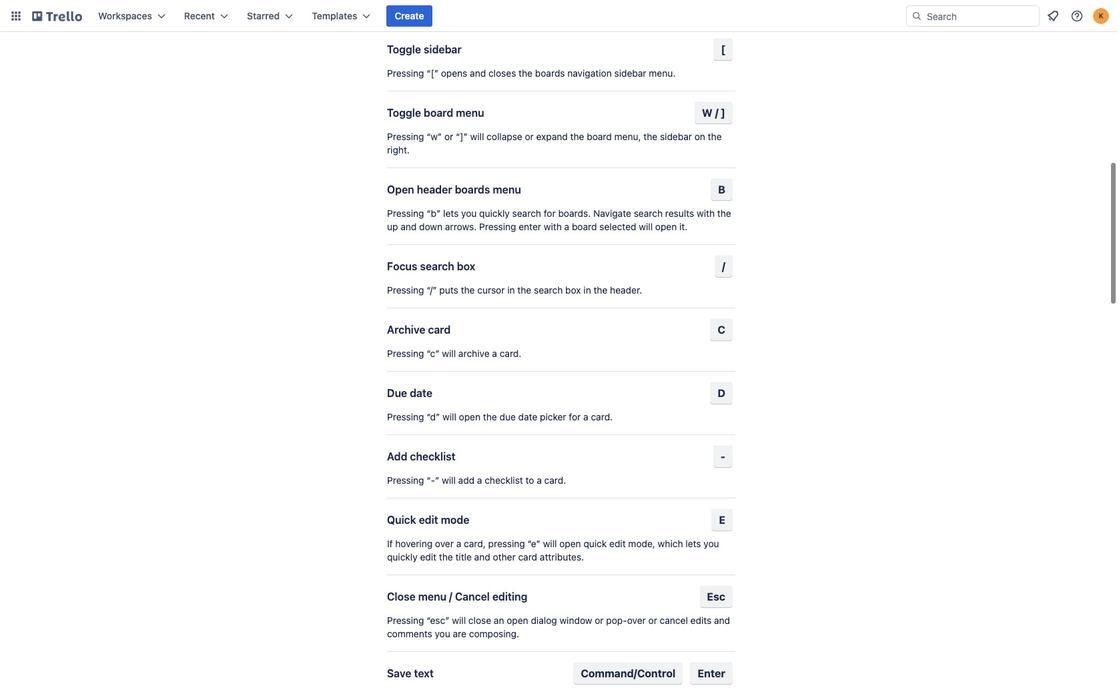 Task type: locate. For each thing, give the bounding box(es) containing it.
sidebar up "["
[[424, 43, 462, 55]]

boards.
[[558, 208, 591, 219]]

toggle for toggle sidebar
[[387, 43, 421, 55]]

and down "card,"
[[474, 551, 490, 563]]

pressing
[[387, 67, 424, 79], [387, 131, 424, 142], [387, 208, 424, 219], [479, 221, 516, 232], [387, 284, 424, 296], [387, 348, 424, 359], [387, 411, 424, 423], [387, 475, 424, 486], [387, 615, 424, 626]]

board up the "w"
[[424, 107, 453, 119]]

b
[[718, 184, 726, 196]]

board down boards. on the top
[[572, 221, 597, 232]]

the left 'due'
[[483, 411, 497, 423]]

boards right 'header'
[[455, 184, 490, 196]]

quickly inside pressing "b" lets you quickly search for boards. navigate search results with the up and down arrows. pressing enter with a board selected will open it.
[[479, 208, 510, 219]]

0 vertical spatial date
[[410, 387, 433, 399]]

1 horizontal spatial menu
[[456, 107, 484, 119]]

quickly down hovering
[[387, 551, 418, 563]]

1 vertical spatial quickly
[[387, 551, 418, 563]]

the right expand on the top of the page
[[570, 131, 584, 142]]

1 horizontal spatial sidebar
[[615, 67, 647, 79]]

0 vertical spatial for
[[544, 208, 556, 219]]

sidebar left menu. on the top right of page
[[615, 67, 647, 79]]

1 vertical spatial boards
[[455, 184, 490, 196]]

and right edits
[[714, 615, 730, 626]]

you inside if hovering over a card, pressing "e" will open quick edit mode, which lets you quickly edit the title and other card attributes.
[[704, 538, 719, 549]]

box left header.
[[566, 284, 581, 296]]

"]"
[[456, 131, 468, 142]]

1 horizontal spatial in
[[584, 284, 591, 296]]

date right due
[[410, 387, 433, 399]]

0 horizontal spatial checklist
[[410, 451, 456, 463]]

/ left the cancel
[[449, 591, 453, 603]]

/ up c
[[722, 260, 726, 272]]

0 notifications image
[[1045, 8, 1061, 24]]

1 vertical spatial toggle
[[387, 107, 421, 119]]

pressing for toggle sidebar
[[387, 67, 424, 79]]

pressing "/" puts the cursor in the search box in the header.
[[387, 284, 642, 296]]

and right up
[[401, 221, 417, 232]]

sidebar left the on
[[660, 131, 692, 142]]

1 vertical spatial card
[[518, 551, 537, 563]]

close
[[387, 591, 416, 603]]

pop-
[[606, 615, 627, 626]]

dialog
[[531, 615, 557, 626]]

card,
[[464, 538, 486, 549]]

search left results
[[634, 208, 663, 219]]

0 horizontal spatial for
[[544, 208, 556, 219]]

2 vertical spatial card.
[[544, 475, 566, 486]]

a right archive
[[492, 348, 497, 359]]

1 vertical spatial over
[[627, 615, 646, 626]]

search right cursor
[[534, 284, 563, 296]]

esc
[[707, 591, 726, 603]]

and
[[470, 67, 486, 79], [401, 221, 417, 232], [474, 551, 490, 563], [714, 615, 730, 626]]

a
[[564, 221, 570, 232], [492, 348, 497, 359], [584, 411, 589, 423], [477, 475, 482, 486], [537, 475, 542, 486], [456, 538, 461, 549]]

toggle up right.
[[387, 107, 421, 119]]

card. right archive
[[500, 348, 522, 359]]

2 vertical spatial you
[[435, 628, 450, 640]]

a right the to
[[537, 475, 542, 486]]

you down the e
[[704, 538, 719, 549]]

close menu / cancel editing
[[387, 591, 528, 603]]

1 horizontal spatial lets
[[686, 538, 701, 549]]

pressing left "["
[[387, 67, 424, 79]]

0 vertical spatial box
[[457, 260, 475, 272]]

open left it.
[[655, 221, 677, 232]]

in left header.
[[584, 284, 591, 296]]

0 horizontal spatial in
[[508, 284, 515, 296]]

card. right picker
[[591, 411, 613, 423]]

open inside pressing "esc" will close an open dialog window or pop-over or cancel edits and comments you are composing.
[[507, 615, 529, 626]]

a down boards. on the top
[[564, 221, 570, 232]]

open
[[387, 184, 414, 196]]

over
[[435, 538, 454, 549], [627, 615, 646, 626]]

1 horizontal spatial box
[[566, 284, 581, 296]]

or left cancel
[[649, 615, 657, 626]]

the right the on
[[708, 131, 722, 142]]

pressing up comments
[[387, 615, 424, 626]]

0 vertical spatial sidebar
[[424, 43, 462, 55]]

menu,
[[615, 131, 641, 142]]

open inside pressing "b" lets you quickly search for boards. navigate search results with the up and down arrows. pressing enter with a board selected will open it.
[[655, 221, 677, 232]]

0 horizontal spatial lets
[[443, 208, 459, 219]]

toggle down create button
[[387, 43, 421, 55]]

picker
[[540, 411, 566, 423]]

pressing "w" or "]" will collapse or expand the board menu, the sidebar on the right.
[[387, 131, 722, 156]]

1 horizontal spatial you
[[461, 208, 477, 219]]

or left "]" on the left
[[445, 131, 453, 142]]

search up enter
[[512, 208, 541, 219]]

/ left ]
[[715, 107, 719, 119]]

0 vertical spatial card
[[428, 324, 451, 336]]

1 vertical spatial /
[[722, 260, 726, 272]]

or left expand on the top of the page
[[525, 131, 534, 142]]

and right opens
[[470, 67, 486, 79]]

the right cursor
[[518, 284, 532, 296]]

edit down hovering
[[420, 551, 437, 563]]

the inside pressing "b" lets you quickly search for boards. navigate search results with the up and down arrows. pressing enter with a board selected will open it.
[[718, 208, 731, 219]]

with
[[697, 208, 715, 219], [544, 221, 562, 232]]

for inside pressing "b" lets you quickly search for boards. navigate search results with the up and down arrows. pressing enter with a board selected will open it.
[[544, 208, 556, 219]]

a up title
[[456, 538, 461, 549]]

menu up "]" on the left
[[456, 107, 484, 119]]

arrows.
[[445, 221, 477, 232]]

0 vertical spatial checklist
[[410, 451, 456, 463]]

pressing for focus search box
[[387, 284, 424, 296]]

0 vertical spatial /
[[715, 107, 719, 119]]

pressing inside the pressing "w" or "]" will collapse or expand the board menu, the sidebar on the right.
[[387, 131, 424, 142]]

you inside pressing "esc" will close an open dialog window or pop-over or cancel edits and comments you are composing.
[[435, 628, 450, 640]]

1 horizontal spatial boards
[[535, 67, 565, 79]]

1 toggle from the top
[[387, 43, 421, 55]]

0 horizontal spatial with
[[544, 221, 562, 232]]

over down mode
[[435, 538, 454, 549]]

pressing down add
[[387, 475, 424, 486]]

collapse
[[487, 131, 523, 142]]

checklist up "-
[[410, 451, 456, 463]]

box up puts
[[457, 260, 475, 272]]

for left boards. on the top
[[544, 208, 556, 219]]

0 vertical spatial board
[[424, 107, 453, 119]]

open right "an"
[[507, 615, 529, 626]]

with right enter
[[544, 221, 562, 232]]

0 horizontal spatial date
[[410, 387, 433, 399]]

mode,
[[628, 538, 655, 549]]

the
[[519, 67, 533, 79], [570, 131, 584, 142], [644, 131, 658, 142], [708, 131, 722, 142], [718, 208, 731, 219], [461, 284, 475, 296], [518, 284, 532, 296], [594, 284, 608, 296], [483, 411, 497, 423], [439, 551, 453, 563]]

pressing for open header boards menu
[[387, 208, 424, 219]]

the left header.
[[594, 284, 608, 296]]

the right puts
[[461, 284, 475, 296]]

starred button
[[239, 5, 301, 27]]

2 horizontal spatial /
[[722, 260, 726, 272]]

date right 'due'
[[518, 411, 538, 423]]

lets right which
[[686, 538, 701, 549]]

menu up "esc"
[[418, 591, 447, 603]]

you up arrows.
[[461, 208, 477, 219]]

0 vertical spatial you
[[461, 208, 477, 219]]

2 vertical spatial board
[[572, 221, 597, 232]]

pressing up right.
[[387, 131, 424, 142]]

card down "e"
[[518, 551, 537, 563]]

a inside pressing "b" lets you quickly search for boards. navigate search results with the up and down arrows. pressing enter with a board selected will open it.
[[564, 221, 570, 232]]

Search field
[[923, 6, 1039, 26]]

0 horizontal spatial sidebar
[[424, 43, 462, 55]]

0 horizontal spatial you
[[435, 628, 450, 640]]

2 vertical spatial sidebar
[[660, 131, 692, 142]]

pressing "-" will add a checklist to a card.
[[387, 475, 566, 486]]

pressing
[[488, 538, 525, 549]]

to
[[526, 475, 534, 486]]

0 vertical spatial boards
[[535, 67, 565, 79]]

c
[[718, 324, 726, 336]]

search
[[512, 208, 541, 219], [634, 208, 663, 219], [420, 260, 454, 272], [534, 284, 563, 296]]

pressing inside pressing "esc" will close an open dialog window or pop-over or cancel edits and comments you are composing.
[[387, 615, 424, 626]]

0 vertical spatial over
[[435, 538, 454, 549]]

0 horizontal spatial card.
[[500, 348, 522, 359]]

will inside pressing "b" lets you quickly search for boards. navigate search results with the up and down arrows. pressing enter with a board selected will open it.
[[639, 221, 653, 232]]

1 vertical spatial board
[[587, 131, 612, 142]]

2 horizontal spatial sidebar
[[660, 131, 692, 142]]

will right "e"
[[543, 538, 557, 549]]

will right "c"
[[442, 348, 456, 359]]

open
[[655, 221, 677, 232], [459, 411, 481, 423], [560, 538, 581, 549], [507, 615, 529, 626]]

will right selected at the top
[[639, 221, 653, 232]]

1 horizontal spatial for
[[569, 411, 581, 423]]

2 vertical spatial /
[[449, 591, 453, 603]]

will up 'are'
[[452, 615, 466, 626]]

due date
[[387, 387, 433, 399]]

0 horizontal spatial over
[[435, 538, 454, 549]]

pressing "d" will open the due date picker for a card.
[[387, 411, 613, 423]]

1 vertical spatial date
[[518, 411, 538, 423]]

0 horizontal spatial /
[[449, 591, 453, 603]]

card. right the to
[[544, 475, 566, 486]]

0 vertical spatial toggle
[[387, 43, 421, 55]]

editing
[[493, 591, 528, 603]]

create button
[[387, 5, 432, 27]]

board inside pressing "b" lets you quickly search for boards. navigate search results with the up and down arrows. pressing enter with a board selected will open it.
[[572, 221, 597, 232]]

boards left navigation
[[535, 67, 565, 79]]

0 vertical spatial lets
[[443, 208, 459, 219]]

save
[[387, 668, 412, 680]]

1 in from the left
[[508, 284, 515, 296]]

1 vertical spatial edit
[[610, 538, 626, 549]]

quick
[[387, 514, 416, 526]]

box
[[457, 260, 475, 272], [566, 284, 581, 296]]

2 horizontal spatial you
[[704, 538, 719, 549]]

and inside pressing "esc" will close an open dialog window or pop-over or cancel edits and comments you are composing.
[[714, 615, 730, 626]]

pressing down archive
[[387, 348, 424, 359]]

which
[[658, 538, 683, 549]]

0 horizontal spatial quickly
[[387, 551, 418, 563]]

1 vertical spatial lets
[[686, 538, 701, 549]]

menu
[[456, 107, 484, 119], [493, 184, 521, 196], [418, 591, 447, 603]]

toggle
[[387, 43, 421, 55], [387, 107, 421, 119]]

2 vertical spatial menu
[[418, 591, 447, 603]]

the left title
[[439, 551, 453, 563]]

over inside if hovering over a card, pressing "e" will open quick edit mode, which lets you quickly edit the title and other card attributes.
[[435, 538, 454, 549]]

add checklist
[[387, 451, 456, 463]]

attributes.
[[540, 551, 584, 563]]

and inside if hovering over a card, pressing "e" will open quick edit mode, which lets you quickly edit the title and other card attributes.
[[474, 551, 490, 563]]

2 toggle from the top
[[387, 107, 421, 119]]

text
[[414, 668, 434, 680]]

pressing up up
[[387, 208, 424, 219]]

1 horizontal spatial card
[[518, 551, 537, 563]]

with right results
[[697, 208, 715, 219]]

menu up enter
[[493, 184, 521, 196]]

2 in from the left
[[584, 284, 591, 296]]

for right picker
[[569, 411, 581, 423]]

focus search box
[[387, 260, 475, 272]]

header
[[417, 184, 452, 196]]

1 vertical spatial you
[[704, 538, 719, 549]]

open up attributes. on the bottom
[[560, 538, 581, 549]]

will
[[470, 131, 484, 142], [639, 221, 653, 232], [442, 348, 456, 359], [443, 411, 457, 423], [442, 475, 456, 486], [543, 538, 557, 549], [452, 615, 466, 626]]

command/control
[[581, 668, 676, 680]]

board left menu,
[[587, 131, 612, 142]]

quickly down open header boards menu
[[479, 208, 510, 219]]

card up "c"
[[428, 324, 451, 336]]

will right "]" on the left
[[470, 131, 484, 142]]

quick
[[584, 538, 607, 549]]

0 vertical spatial with
[[697, 208, 715, 219]]

open header boards menu
[[387, 184, 521, 196]]

quickly
[[479, 208, 510, 219], [387, 551, 418, 563]]

open inside if hovering over a card, pressing "e" will open quick edit mode, which lets you quickly edit the title and other card attributes.
[[560, 538, 581, 549]]

pressing down due date
[[387, 411, 424, 423]]

edit left mode
[[419, 514, 438, 526]]

pressing "c" will archive a card.
[[387, 348, 522, 359]]

checklist left the to
[[485, 475, 523, 486]]

comments
[[387, 628, 432, 640]]

2 horizontal spatial menu
[[493, 184, 521, 196]]

in right cursor
[[508, 284, 515, 296]]

checklist
[[410, 451, 456, 463], [485, 475, 523, 486]]

you down "esc"
[[435, 628, 450, 640]]

lets inside if hovering over a card, pressing "e" will open quick edit mode, which lets you quickly edit the title and other card attributes.
[[686, 538, 701, 549]]

pressing for toggle board menu
[[387, 131, 424, 142]]

date
[[410, 387, 433, 399], [518, 411, 538, 423]]

1 horizontal spatial over
[[627, 615, 646, 626]]

2 horizontal spatial card.
[[591, 411, 613, 423]]

recent
[[184, 10, 215, 21]]

a inside if hovering over a card, pressing "e" will open quick edit mode, which lets you quickly edit the title and other card attributes.
[[456, 538, 461, 549]]

the down b
[[718, 208, 731, 219]]

will inside if hovering over a card, pressing "e" will open quick edit mode, which lets you quickly edit the title and other card attributes.
[[543, 538, 557, 549]]

for
[[544, 208, 556, 219], [569, 411, 581, 423]]

pressing down focus
[[387, 284, 424, 296]]

0 vertical spatial menu
[[456, 107, 484, 119]]

1 horizontal spatial with
[[697, 208, 715, 219]]

you
[[461, 208, 477, 219], [704, 538, 719, 549], [435, 628, 450, 640]]

edit right "quick"
[[610, 538, 626, 549]]

0 horizontal spatial card
[[428, 324, 451, 336]]

the right closes
[[519, 67, 533, 79]]

pressing "esc" will close an open dialog window or pop-over or cancel edits and comments you are composing.
[[387, 615, 730, 640]]

due
[[500, 411, 516, 423]]

archive
[[387, 324, 426, 336]]

w
[[702, 107, 713, 119]]

1 horizontal spatial card.
[[544, 475, 566, 486]]

1 horizontal spatial quickly
[[479, 208, 510, 219]]

0 vertical spatial quickly
[[479, 208, 510, 219]]

will inside pressing "esc" will close an open dialog window or pop-over or cancel edits and comments you are composing.
[[452, 615, 466, 626]]

lets up arrows.
[[443, 208, 459, 219]]

1 horizontal spatial checklist
[[485, 475, 523, 486]]

"w"
[[427, 131, 442, 142]]

0 horizontal spatial menu
[[418, 591, 447, 603]]

over left cancel
[[627, 615, 646, 626]]

card.
[[500, 348, 522, 359], [591, 411, 613, 423], [544, 475, 566, 486]]

in
[[508, 284, 515, 296], [584, 284, 591, 296]]

lets inside pressing "b" lets you quickly search for boards. navigate search results with the up and down arrows. pressing enter with a board selected will open it.
[[443, 208, 459, 219]]



Task type: vqa. For each thing, say whether or not it's contained in the screenshot.


Task type: describe. For each thing, give the bounding box(es) containing it.
focus
[[387, 260, 418, 272]]

pressing for add checklist
[[387, 475, 424, 486]]

search image
[[912, 11, 923, 21]]

pressing "[" opens and closes the boards navigation sidebar menu.
[[387, 67, 676, 79]]

open information menu image
[[1071, 9, 1084, 23]]

1 horizontal spatial date
[[518, 411, 538, 423]]

cancel
[[660, 615, 688, 626]]

pressing "b" lets you quickly search for boards. navigate search results with the up and down arrows. pressing enter with a board selected will open it.
[[387, 208, 731, 232]]

1 horizontal spatial /
[[715, 107, 719, 119]]

templates
[[312, 10, 357, 21]]

search up "/" at left
[[420, 260, 454, 272]]

edits
[[691, 615, 712, 626]]

card inside if hovering over a card, pressing "e" will open quick edit mode, which lets you quickly edit the title and other card attributes.
[[518, 551, 537, 563]]

due
[[387, 387, 407, 399]]

navigation
[[568, 67, 612, 79]]

enter
[[698, 668, 726, 680]]

right.
[[387, 144, 410, 156]]

if
[[387, 538, 393, 549]]

"["
[[427, 67, 439, 79]]

pressing for archive card
[[387, 348, 424, 359]]

workspaces button
[[90, 5, 173, 27]]

board inside the pressing "w" or "]" will collapse or expand the board menu, the sidebar on the right.
[[587, 131, 612, 142]]

pressing left enter
[[479, 221, 516, 232]]

close
[[469, 615, 491, 626]]

0 horizontal spatial box
[[457, 260, 475, 272]]

closes
[[489, 67, 516, 79]]

primary element
[[0, 0, 1117, 32]]

1 vertical spatial card.
[[591, 411, 613, 423]]

kendallparks02 (kendallparks02) image
[[1093, 8, 1109, 24]]

sidebar inside the pressing "w" or "]" will collapse or expand the board menu, the sidebar on the right.
[[660, 131, 692, 142]]

"-
[[427, 475, 435, 486]]

d
[[718, 387, 726, 399]]

enter
[[519, 221, 541, 232]]

if hovering over a card, pressing "e" will open quick edit mode, which lets you quickly edit the title and other card attributes.
[[387, 538, 719, 563]]

results
[[665, 208, 694, 219]]

will right "
[[442, 475, 456, 486]]

opens
[[441, 67, 468, 79]]

create
[[395, 10, 424, 21]]

templates button
[[304, 5, 379, 27]]

1 vertical spatial checklist
[[485, 475, 523, 486]]

save text
[[387, 668, 434, 680]]

you inside pressing "b" lets you quickly search for boards. navigate search results with the up and down arrows. pressing enter with a board selected will open it.
[[461, 208, 477, 219]]

other
[[493, 551, 516, 563]]

]
[[721, 107, 726, 119]]

over inside pressing "esc" will close an open dialog window or pop-over or cancel edits and comments you are composing.
[[627, 615, 646, 626]]

a right the add
[[477, 475, 482, 486]]

navigate
[[593, 208, 631, 219]]

[
[[721, 43, 726, 55]]

on
[[695, 131, 706, 142]]

archive
[[459, 348, 490, 359]]

expand
[[536, 131, 568, 142]]

it.
[[680, 221, 688, 232]]

1 vertical spatial with
[[544, 221, 562, 232]]

"/"
[[427, 284, 437, 296]]

mode
[[441, 514, 470, 526]]

open right "d" on the left bottom
[[459, 411, 481, 423]]

"e"
[[528, 538, 541, 549]]

quickly inside if hovering over a card, pressing "e" will open quick edit mode, which lets you quickly edit the title and other card attributes.
[[387, 551, 418, 563]]

w / ]
[[702, 107, 726, 119]]

puts
[[440, 284, 458, 296]]

header.
[[610, 284, 642, 296]]

1 vertical spatial for
[[569, 411, 581, 423]]

workspaces
[[98, 10, 152, 21]]

are
[[453, 628, 467, 640]]

toggle board menu
[[387, 107, 484, 119]]

menu.
[[649, 67, 676, 79]]

"esc"
[[427, 615, 450, 626]]

1 vertical spatial menu
[[493, 184, 521, 196]]

back to home image
[[32, 5, 82, 27]]

-
[[721, 451, 726, 463]]

pressing for due date
[[387, 411, 424, 423]]

cursor
[[477, 284, 505, 296]]

the inside if hovering over a card, pressing "e" will open quick edit mode, which lets you quickly edit the title and other card attributes.
[[439, 551, 453, 563]]

down
[[419, 221, 443, 232]]

an
[[494, 615, 504, 626]]

1 vertical spatial box
[[566, 284, 581, 296]]

hovering
[[395, 538, 433, 549]]

"d"
[[427, 411, 440, 423]]

toggle for toggle board menu
[[387, 107, 421, 119]]

quick edit mode
[[387, 514, 470, 526]]

"
[[435, 475, 439, 486]]

archive card
[[387, 324, 451, 336]]

0 vertical spatial card.
[[500, 348, 522, 359]]

starred
[[247, 10, 280, 21]]

0 vertical spatial edit
[[419, 514, 438, 526]]

toggle sidebar
[[387, 43, 462, 55]]

window
[[560, 615, 592, 626]]

pressing for close menu / cancel editing
[[387, 615, 424, 626]]

composing.
[[469, 628, 519, 640]]

or left pop-
[[595, 615, 604, 626]]

will right "d" on the left bottom
[[443, 411, 457, 423]]

will inside the pressing "w" or "]" will collapse or expand the board menu, the sidebar on the right.
[[470, 131, 484, 142]]

add
[[458, 475, 475, 486]]

e
[[719, 514, 726, 526]]

and inside pressing "b" lets you quickly search for boards. navigate search results with the up and down arrows. pressing enter with a board selected will open it.
[[401, 221, 417, 232]]

cancel
[[455, 591, 490, 603]]

recent button
[[176, 5, 236, 27]]

0 horizontal spatial boards
[[455, 184, 490, 196]]

a right picker
[[584, 411, 589, 423]]

1 vertical spatial sidebar
[[615, 67, 647, 79]]

up
[[387, 221, 398, 232]]

the right menu,
[[644, 131, 658, 142]]

selected
[[600, 221, 637, 232]]

2 vertical spatial edit
[[420, 551, 437, 563]]

"c"
[[427, 348, 440, 359]]



